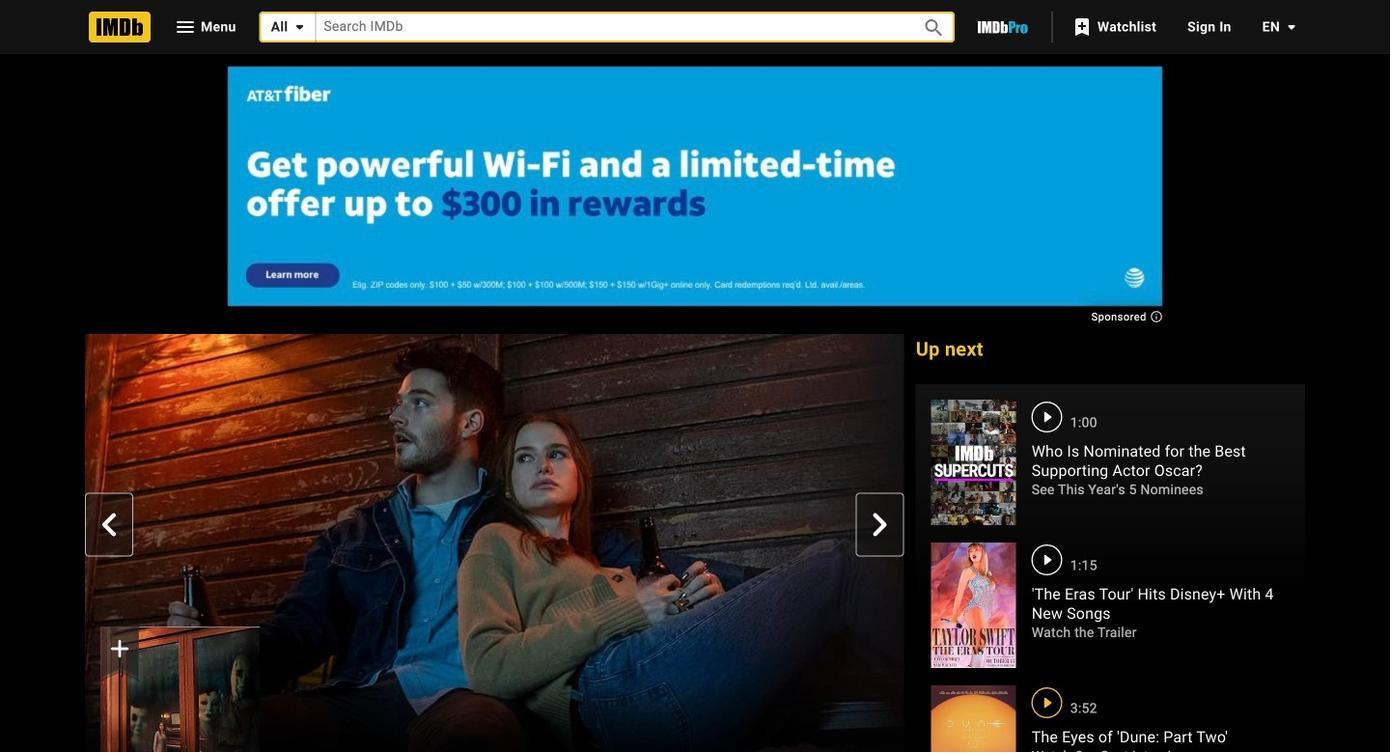 Task type: vqa. For each thing, say whether or not it's contained in the screenshot.
right Arrow Drop Down image
yes



Task type: describe. For each thing, give the bounding box(es) containing it.
sponsored content section
[[227, 66, 1163, 321]]

chevron left inline image
[[98, 513, 121, 536]]

chevron right inline image
[[869, 513, 892, 536]]

watchlist image
[[1071, 15, 1094, 39]]

menu image
[[174, 15, 197, 39]]

taylor swift: the eras tour image
[[931, 543, 1016, 668]]

dune: part two image
[[931, 685, 1016, 752]]

arrow drop down image
[[1280, 15, 1303, 39]]

Search IMDb text field
[[316, 12, 901, 42]]



Task type: locate. For each thing, give the bounding box(es) containing it.
the strangers: chapter 1 image
[[100, 627, 260, 752], [100, 627, 260, 752]]

submit search image
[[922, 16, 945, 39]]

None field
[[316, 12, 901, 42]]

arrow drop down image
[[288, 15, 311, 39]]

'the strangers: chapter 1' reboots the horror franchise image
[[85, 334, 905, 752]]

home image
[[89, 12, 151, 42]]

None search field
[[259, 12, 955, 42]]

group
[[85, 334, 905, 752], [100, 627, 260, 752]]

oscars 2024 best supporting actor nominees image
[[931, 400, 1016, 525]]



